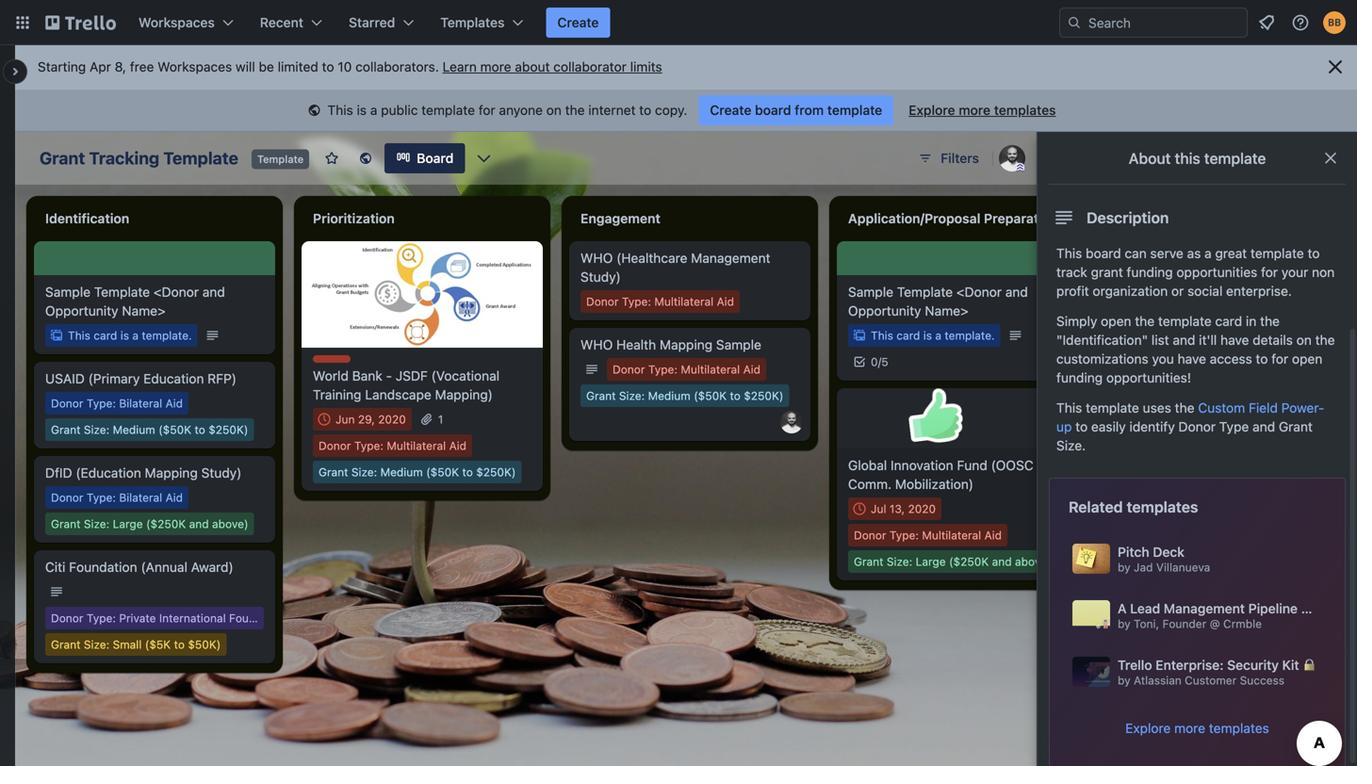 Task type: locate. For each thing, give the bounding box(es) containing it.
13,
[[890, 503, 905, 516]]

related templates
[[1069, 498, 1199, 516]]

funding inside this board can serve as a great template to track grant funding opportunities for your non profit organization or social enterprise.
[[1127, 264, 1174, 280]]

donor down health
[[613, 363, 645, 376]]

is for identification
[[120, 329, 129, 342]]

grant down power-
[[1279, 419, 1313, 435]]

29,
[[358, 413, 375, 426]]

bilateral
[[119, 397, 162, 410], [119, 491, 162, 504]]

funding
[[1127, 264, 1174, 280], [1057, 370, 1103, 386]]

$250k)
[[744, 389, 784, 403], [209, 423, 248, 437], [476, 466, 516, 479]]

explore more templates up filters
[[909, 102, 1057, 118]]

customer
[[1185, 674, 1237, 687]]

2 vertical spatial for
[[1272, 351, 1289, 367]]

0 vertical spatial $250k)
[[744, 389, 784, 403]]

1 horizontal spatial card
[[897, 329, 921, 342]]

size down 29,
[[352, 466, 374, 479]]

1 vertical spatial more
[[959, 102, 991, 118]]

$250k) down mapping)
[[476, 466, 516, 479]]

sample template <donor and opportunity name> link
[[45, 283, 264, 321], [849, 283, 1067, 321]]

open up "identification"
[[1101, 314, 1132, 329]]

this card is a template. up usaid (primary education rfp)
[[68, 329, 192, 342]]

1 bilateral from the top
[[119, 397, 162, 410]]

1 template. from the left
[[142, 329, 192, 342]]

usaid
[[45, 371, 85, 387]]

this inside this board can serve as a great template to track grant funding opportunities for your non profit organization or social enterprise.
[[1057, 246, 1083, 261]]

starred
[[349, 15, 395, 30]]

(oosc
[[991, 458, 1034, 473]]

1 horizontal spatial mapping
[[660, 337, 713, 353]]

serve
[[1151, 246, 1184, 261]]

0 vertical spatial grant size : medium ($50k to $250k)
[[586, 389, 784, 403]]

bilateral down usaid (primary education rfp)
[[119, 397, 162, 410]]

0 vertical spatial management
[[691, 250, 771, 266]]

2 <donor from the left
[[957, 284, 1002, 300]]

board inside this board can serve as a great template to track grant funding opportunities for your non profit organization or social enterprise.
[[1086, 246, 1122, 261]]

0 horizontal spatial name>
[[122, 303, 166, 319]]

0 vertical spatial for
[[479, 102, 496, 118]]

on right details
[[1297, 332, 1312, 348]]

2 this card is a template. from the left
[[871, 329, 995, 342]]

template inside the simply open the template card in the "identification" list and it'll have details on the customizations you have access to for open funding opportunities!
[[1159, 314, 1212, 329]]

2 bilateral from the top
[[119, 491, 162, 504]]

aid down global innovation fund (oosc comm. mobilization) link
[[985, 529, 1002, 542]]

0 vertical spatial explore
[[909, 102, 956, 118]]

@
[[1210, 618, 1221, 631]]

great
[[1216, 246, 1248, 261]]

2 vertical spatial $250k)
[[476, 466, 516, 479]]

sm image
[[305, 102, 324, 121]]

1 vertical spatial mapping
[[145, 465, 198, 481]]

aid down mapping)
[[449, 439, 467, 453]]

donor type : multilateral aid down who health mapping sample link
[[613, 363, 761, 376]]

grant
[[40, 148, 85, 168], [586, 389, 616, 403], [1279, 419, 1313, 435], [51, 423, 81, 437], [319, 466, 348, 479], [51, 518, 81, 531], [854, 555, 884, 569], [51, 638, 81, 652]]

1 sample template <donor and opportunity name> from the left
[[45, 284, 225, 319]]

0 horizontal spatial 2020
[[378, 413, 406, 426]]

0 horizontal spatial board
[[755, 102, 792, 118]]

this up usaid
[[68, 329, 90, 342]]

($250k up (annual
[[146, 518, 186, 531]]

1 horizontal spatial on
[[1297, 332, 1312, 348]]

deck
[[1153, 545, 1185, 560]]

name>
[[122, 303, 166, 319], [925, 303, 969, 319]]

2 opportunity from the left
[[849, 303, 922, 319]]

1 horizontal spatial sample template <donor and opportunity name> link
[[849, 283, 1067, 321]]

learn more about collaborator limits link
[[443, 59, 663, 74]]

1 horizontal spatial create
[[710, 102, 752, 118]]

jul 13, 2020
[[871, 503, 936, 516]]

0 horizontal spatial explore
[[909, 102, 956, 118]]

on
[[547, 102, 562, 118], [1297, 332, 1312, 348]]

global
[[849, 458, 887, 473]]

1 who from the top
[[581, 250, 613, 266]]

size up (education
[[84, 423, 106, 437]]

to down education
[[195, 423, 205, 437]]

1 vertical spatial grant size : large ($250k and above)
[[854, 555, 1052, 569]]

on right anyone
[[547, 102, 562, 118]]

limited
[[278, 59, 319, 74]]

open
[[1101, 314, 1132, 329], [1293, 351, 1323, 367]]

0 horizontal spatial ($50k
[[158, 423, 192, 437]]

is up "thumbsup" image
[[924, 329, 933, 342]]

have down it'll
[[1178, 351, 1207, 367]]

donor down custom
[[1179, 419, 1216, 435]]

workspaces up free
[[139, 15, 215, 30]]

1 horizontal spatial <donor
[[957, 284, 1002, 300]]

explore more templates link up filters
[[898, 95, 1068, 125]]

you
[[1153, 351, 1175, 367]]

1 vertical spatial large
[[916, 555, 946, 569]]

0 vertical spatial 2020
[[378, 413, 406, 426]]

template. up education
[[142, 329, 192, 342]]

1 vertical spatial explore more templates link
[[1126, 719, 1270, 738]]

2 donor type : bilateral aid from the top
[[51, 491, 183, 504]]

0 horizontal spatial sample template <donor and opportunity name> link
[[45, 283, 264, 321]]

0 horizontal spatial explore more templates link
[[898, 95, 1068, 125]]

1 donor type : bilateral aid from the top
[[51, 397, 183, 410]]

2 horizontal spatial more
[[1175, 721, 1206, 736]]

by inside 'pitch deck by jad villanueva'
[[1118, 561, 1131, 574]]

1 horizontal spatial $250k)
[[476, 466, 516, 479]]

to inside to easily identify donor type and grant size.
[[1076, 419, 1088, 435]]

1 horizontal spatial 2020
[[908, 503, 936, 516]]

management for lead
[[1164, 601, 1246, 617]]

international
[[159, 612, 226, 625]]

explore more templates link down customer
[[1126, 719, 1270, 738]]

tracking
[[89, 148, 160, 168]]

0 horizontal spatial foundation
[[69, 560, 137, 575]]

1 opportunity from the left
[[45, 303, 118, 319]]

uses
[[1143, 400, 1172, 416]]

template inside text field
[[163, 148, 239, 168]]

0 horizontal spatial template.
[[142, 329, 192, 342]]

0 horizontal spatial mapping
[[145, 465, 198, 481]]

medium up dfid (education mapping study)
[[113, 423, 155, 437]]

0 vertical spatial foundation
[[69, 560, 137, 575]]

from
[[795, 102, 824, 118]]

1 vertical spatial explore more templates
[[1126, 721, 1270, 736]]

1 horizontal spatial above)
[[1015, 555, 1052, 569]]

0 vertical spatial board
[[755, 102, 792, 118]]

for inside the simply open the template card in the "identification" list and it'll have details on the customizations you have access to for open funding opportunities!
[[1272, 351, 1289, 367]]

0 horizontal spatial above)
[[212, 518, 248, 531]]

description
[[1087, 209, 1170, 227]]

management
[[691, 250, 771, 266], [1164, 601, 1246, 617]]

0 horizontal spatial this card is a template.
[[68, 329, 192, 342]]

template. for identification
[[142, 329, 192, 342]]

funding down customizations
[[1057, 370, 1103, 386]]

back to home image
[[45, 8, 116, 38]]

0 horizontal spatial sample
[[45, 284, 91, 300]]

mapping for (education
[[145, 465, 198, 481]]

to inside this board can serve as a great template to track grant funding opportunities for your non profit organization or social enterprise.
[[1308, 246, 1320, 261]]

explore down atlassian
[[1126, 721, 1171, 736]]

<donor for application/proposal preparation
[[957, 284, 1002, 300]]

funding down can
[[1127, 264, 1174, 280]]

grant size : medium ($50k to $250k) up dfid (education mapping study)
[[51, 423, 248, 437]]

2 horizontal spatial grant size : medium ($50k to $250k)
[[586, 389, 784, 403]]

1 horizontal spatial template.
[[945, 329, 995, 342]]

public image
[[358, 151, 374, 166]]

2 who from the top
[[581, 337, 613, 353]]

0 vertical spatial more
[[480, 59, 512, 74]]

trello enterprise: security kit 🔒 by atlassian customer success
[[1118, 658, 1317, 687]]

the right details
[[1316, 332, 1336, 348]]

medium down the who health mapping sample
[[648, 389, 691, 403]]

1 vertical spatial $250k)
[[209, 423, 248, 437]]

it'll
[[1200, 332, 1218, 348]]

1 vertical spatial ($250k
[[949, 555, 989, 569]]

1 sample template <donor and opportunity name> link from the left
[[45, 283, 264, 321]]

color: red, title: "urgent" element
[[313, 356, 351, 370]]

this right sm image
[[328, 102, 353, 118]]

($50k down who health mapping sample link
[[694, 389, 727, 403]]

1 horizontal spatial funding
[[1127, 264, 1174, 280]]

primary element
[[0, 0, 1358, 45]]

donor type : bilateral aid for (primary
[[51, 397, 183, 410]]

Search field
[[1082, 8, 1247, 37]]

small
[[113, 638, 142, 652]]

this card is a template.
[[68, 329, 192, 342], [871, 329, 995, 342]]

0 horizontal spatial have
[[1178, 351, 1207, 367]]

as
[[1188, 246, 1202, 261]]

0 vertical spatial workspaces
[[139, 15, 215, 30]]

sample down 'identification'
[[45, 284, 91, 300]]

1 vertical spatial templates
[[1127, 498, 1199, 516]]

internet
[[589, 102, 636, 118]]

create up collaborator
[[558, 15, 599, 30]]

1 horizontal spatial medium
[[381, 466, 423, 479]]

1 horizontal spatial this card is a template.
[[871, 329, 995, 342]]

template. up "thumbsup" image
[[945, 329, 995, 342]]

template
[[422, 102, 475, 118], [828, 102, 883, 118], [1205, 149, 1267, 167], [1251, 246, 1305, 261], [1159, 314, 1212, 329], [1086, 400, 1140, 416]]

2020 right "13,"
[[908, 503, 936, 516]]

sample template <donor and opportunity name> up 5
[[849, 284, 1029, 319]]

sample template <donor and opportunity name> for application/proposal preparation
[[849, 284, 1029, 319]]

type down (primary
[[87, 397, 113, 410]]

type down 29,
[[354, 439, 380, 453]]

custom field power- up
[[1057, 400, 1325, 435]]

2 sample template <donor and opportunity name> link from the left
[[849, 283, 1067, 321]]

grant size : large ($250k and above)
[[51, 518, 248, 531], [854, 555, 1052, 569]]

grant up the dfid
[[51, 423, 81, 437]]

0 notifications image
[[1256, 11, 1279, 34]]

sample template <donor and opportunity name> for identification
[[45, 284, 225, 319]]

who down the engagement
[[581, 250, 613, 266]]

to up "non"
[[1308, 246, 1320, 261]]

donor type : multilateral aid
[[586, 295, 734, 308], [613, 363, 761, 376], [319, 439, 467, 453], [854, 529, 1002, 542]]

pipeline
[[1249, 601, 1298, 617]]

1 vertical spatial bilateral
[[119, 491, 162, 504]]

1 vertical spatial board
[[1086, 246, 1122, 261]]

large down the jul 13, 2020
[[916, 555, 946, 569]]

<donor
[[154, 284, 199, 300], [957, 284, 1002, 300]]

explore more templates
[[909, 102, 1057, 118], [1126, 721, 1270, 736]]

sample
[[45, 284, 91, 300], [849, 284, 894, 300], [716, 337, 762, 353]]

Board name text field
[[30, 143, 248, 173]]

study) for who (healthcare management study)
[[581, 269, 621, 285]]

sample template <donor and opportunity name> link for identification
[[45, 283, 264, 321]]

grant size : medium ($50k to $250k)
[[586, 389, 784, 403], [51, 423, 248, 437], [319, 466, 516, 479]]

management inside the who (healthcare management study)
[[691, 250, 771, 266]]

1 name> from the left
[[122, 303, 166, 319]]

donor down jun
[[319, 439, 351, 453]]

the right uses
[[1175, 400, 1195, 416]]

5
[[882, 355, 889, 369]]

grant down the who health mapping sample
[[586, 389, 616, 403]]

to
[[322, 59, 334, 74], [639, 102, 652, 118], [1308, 246, 1320, 261], [1256, 351, 1269, 367], [730, 389, 741, 403], [1076, 419, 1088, 435], [195, 423, 205, 437], [462, 466, 473, 479], [174, 638, 185, 652]]

template up identification text field
[[163, 148, 239, 168]]

type down custom
[[1220, 419, 1250, 435]]

0 horizontal spatial grant size : medium ($50k to $250k)
[[51, 423, 248, 437]]

-
[[386, 368, 392, 384]]

a right as
[[1205, 246, 1212, 261]]

board link
[[385, 143, 465, 173]]

(vocational
[[431, 368, 500, 384]]

Application/Proposal Preparation text field
[[837, 204, 1079, 234]]

templates for the rightmost explore more templates link
[[1210, 721, 1270, 736]]

0 horizontal spatial study)
[[201, 465, 242, 481]]

large
[[113, 518, 143, 531], [916, 555, 946, 569]]

in
[[1246, 314, 1257, 329]]

2 vertical spatial templates
[[1210, 721, 1270, 736]]

donor type : bilateral aid
[[51, 397, 183, 410], [51, 491, 183, 504]]

study) inside the who (healthcare management study)
[[581, 269, 621, 285]]

1 vertical spatial create
[[710, 102, 752, 118]]

global innovation fund (oosc comm. mobilization) link
[[849, 456, 1067, 494]]

card for application/proposal preparation
[[897, 329, 921, 342]]

be
[[259, 59, 274, 74]]

0 vertical spatial donor type : bilateral aid
[[51, 397, 183, 410]]

recent button
[[249, 8, 334, 38]]

explore up filters button
[[909, 102, 956, 118]]

more down customer
[[1175, 721, 1206, 736]]

2 vertical spatial medium
[[381, 466, 423, 479]]

this
[[1175, 149, 1201, 167]]

a
[[370, 102, 378, 118], [1205, 246, 1212, 261], [132, 329, 139, 342], [936, 329, 942, 342]]

dfid (education mapping study) link
[[45, 464, 264, 483]]

to right up
[[1076, 419, 1088, 435]]

identification
[[45, 211, 129, 226]]

filters
[[941, 150, 980, 166]]

1 vertical spatial foundation
[[229, 612, 289, 625]]

foundation right international
[[229, 612, 289, 625]]

by down trello
[[1118, 674, 1131, 687]]

and inside to easily identify donor type and grant size.
[[1253, 419, 1276, 435]]

0 vertical spatial have
[[1221, 332, 1250, 348]]

donor
[[586, 295, 619, 308], [613, 363, 645, 376], [51, 397, 83, 410], [1179, 419, 1216, 435], [319, 439, 351, 453], [51, 491, 83, 504], [854, 529, 887, 542], [51, 612, 83, 625]]

workspaces inside dropdown button
[[139, 15, 215, 30]]

0 vertical spatial open
[[1101, 314, 1132, 329]]

1 horizontal spatial name>
[[925, 303, 969, 319]]

1 vertical spatial explore
[[1126, 721, 1171, 736]]

1 vertical spatial study)
[[201, 465, 242, 481]]

grant size : large ($250k and above) up citi foundation (annual award) link in the bottom of the page
[[51, 518, 248, 531]]

application/proposal
[[849, 211, 981, 226]]

citi foundation (annual award)
[[45, 560, 234, 575]]

2 horizontal spatial sample
[[849, 284, 894, 300]]

grant size : medium ($50k to $250k) down 1
[[319, 466, 516, 479]]

2 name> from the left
[[925, 303, 969, 319]]

world bank - jsdf (vocational training landscape mapping) link
[[313, 367, 532, 405]]

2 template. from the left
[[945, 329, 995, 342]]

management for (healthcare
[[691, 250, 771, 266]]

who inside the who (healthcare management study)
[[581, 250, 613, 266]]

template
[[163, 148, 239, 168], [257, 153, 304, 165], [94, 284, 150, 300], [897, 284, 953, 300]]

aid down education
[[166, 397, 183, 410]]

2 horizontal spatial is
[[924, 329, 933, 342]]

have
[[1221, 332, 1250, 348], [1178, 351, 1207, 367]]

0 vertical spatial templates
[[995, 102, 1057, 118]]

type inside to easily identify donor type and grant size.
[[1220, 419, 1250, 435]]

innovation
[[891, 458, 954, 473]]

0 horizontal spatial management
[[691, 250, 771, 266]]

0 vertical spatial explore more templates link
[[898, 95, 1068, 125]]

mapping right (education
[[145, 465, 198, 481]]

opportunity up 5
[[849, 303, 922, 319]]

0 horizontal spatial create
[[558, 15, 599, 30]]

1 vertical spatial funding
[[1057, 370, 1103, 386]]

is for application/proposal preparation
[[924, 329, 933, 342]]

($250k down mobilization)
[[949, 555, 989, 569]]

1 vertical spatial who
[[581, 337, 613, 353]]

field
[[1249, 400, 1278, 416]]

by down pitch at the right bottom of page
[[1118, 561, 1131, 574]]

opportunity for application/proposal preparation
[[849, 303, 922, 319]]

1 horizontal spatial explore more templates link
[[1126, 719, 1270, 738]]

2 horizontal spatial ($50k
[[694, 389, 727, 403]]

1 vertical spatial for
[[1262, 264, 1279, 280]]

0 / 5
[[871, 355, 889, 369]]

access
[[1210, 351, 1253, 367]]

name> for application/proposal preparation
[[925, 303, 969, 319]]

sample template <donor and opportunity name> link up usaid (primary education rfp) link
[[45, 283, 264, 321]]

0 horizontal spatial on
[[547, 102, 562, 118]]

this card is a template. up 5
[[871, 329, 995, 342]]

0 horizontal spatial funding
[[1057, 370, 1103, 386]]

sample down "who (healthcare management study)" link
[[716, 337, 762, 353]]

award)
[[191, 560, 234, 575]]

will
[[236, 59, 255, 74]]

0 horizontal spatial is
[[120, 329, 129, 342]]

for inside this board can serve as a great template to track grant funding opportunities for your non profit organization or social enterprise.
[[1262, 264, 1279, 280]]

2 sample template <donor and opportunity name> from the left
[[849, 284, 1029, 319]]

villanueva
[[1157, 561, 1211, 574]]

details
[[1253, 332, 1294, 348]]

health
[[617, 337, 656, 353]]

thumbsup image
[[902, 385, 969, 452]]

this member is an admin of this board. image
[[1016, 163, 1025, 172]]

large up citi foundation (annual award)
[[113, 518, 143, 531]]

1 vertical spatial 2020
[[908, 503, 936, 516]]

1 this card is a template. from the left
[[68, 329, 192, 342]]

management inside a lead management pipeline by crmbl by toni, founder @ crmble
[[1164, 601, 1246, 617]]

template down learn
[[422, 102, 475, 118]]

grant size : large ($250k and above) down the jul 13, 2020
[[854, 555, 1052, 569]]

this up track
[[1057, 246, 1083, 261]]

to down details
[[1256, 351, 1269, 367]]

0 horizontal spatial more
[[480, 59, 512, 74]]

copy.
[[655, 102, 688, 118]]

1 horizontal spatial ($50k
[[426, 466, 459, 479]]

<donor down identification text field
[[154, 284, 199, 300]]

1 <donor from the left
[[154, 284, 199, 300]]

by down a
[[1118, 618, 1131, 631]]

this
[[328, 102, 353, 118], [1057, 246, 1083, 261], [68, 329, 90, 342], [871, 329, 894, 342], [1057, 400, 1083, 416]]

name> for identification
[[122, 303, 166, 319]]

template right this
[[1205, 149, 1267, 167]]

1 vertical spatial management
[[1164, 601, 1246, 617]]

more right learn
[[480, 59, 512, 74]]

fund
[[957, 458, 988, 473]]

board
[[755, 102, 792, 118], [1086, 246, 1122, 261]]

custom field power- up link
[[1057, 400, 1325, 435]]

Prioritization text field
[[302, 204, 543, 234]]

simply
[[1057, 314, 1098, 329]]

card for identification
[[94, 329, 117, 342]]

0 horizontal spatial sample template <donor and opportunity name>
[[45, 284, 225, 319]]

card up (primary
[[94, 329, 117, 342]]

have up access
[[1221, 332, 1250, 348]]

create inside button
[[558, 15, 599, 30]]



Task type: describe. For each thing, give the bounding box(es) containing it.
1 horizontal spatial templates
[[1127, 498, 1199, 516]]

customize views image
[[475, 149, 493, 168]]

2020 for jun 29, 2020
[[378, 413, 406, 426]]

0
[[871, 355, 878, 369]]

landscape
[[365, 387, 432, 403]]

jun 29, 2020
[[336, 413, 406, 426]]

donor up health
[[586, 295, 619, 308]]

🔒
[[1303, 658, 1317, 673]]

1 horizontal spatial explore more templates
[[1126, 721, 1270, 736]]

0 horizontal spatial $250k)
[[209, 423, 248, 437]]

(primary
[[88, 371, 140, 387]]

urgent world bank - jsdf (vocational training landscape mapping)
[[313, 356, 500, 403]]

donor down usaid
[[51, 397, 83, 410]]

multilateral down "who (healthcare management study)" link
[[655, 295, 714, 308]]

this card is a template. for application/proposal preparation
[[871, 329, 995, 342]]

0 horizontal spatial open
[[1101, 314, 1132, 329]]

up
[[1057, 419, 1072, 435]]

0 vertical spatial ($50k
[[694, 389, 727, 403]]

who (healthcare management study) link
[[581, 249, 800, 287]]

size down "13,"
[[887, 555, 910, 569]]

<donor for identification
[[154, 284, 199, 300]]

social
[[1188, 283, 1223, 299]]

trello
[[1118, 658, 1153, 673]]

size down health
[[619, 389, 642, 403]]

board for create
[[755, 102, 792, 118]]

learn
[[443, 59, 477, 74]]

1 vertical spatial above)
[[1015, 555, 1052, 569]]

collaborator
[[554, 59, 627, 74]]

2020 for jul 13, 2020
[[908, 503, 936, 516]]

type down the jul 13, 2020
[[890, 529, 916, 542]]

a inside this board can serve as a great template to track grant funding opportunities for your non profit organization or social enterprise.
[[1205, 246, 1212, 261]]

create for create
[[558, 15, 599, 30]]

create board from template link
[[699, 95, 894, 125]]

who health mapping sample
[[581, 337, 762, 353]]

2 vertical spatial grant size : medium ($50k to $250k)
[[319, 466, 516, 479]]

the up list
[[1136, 314, 1155, 329]]

size down (education
[[84, 518, 106, 531]]

lead
[[1131, 601, 1161, 617]]

sample for identification
[[45, 284, 91, 300]]

1 horizontal spatial sample
[[716, 337, 762, 353]]

grant inside text field
[[40, 148, 85, 168]]

card inside the simply open the template card in the "identification" list and it'll have details on the customizations you have access to for open funding opportunities!
[[1216, 314, 1243, 329]]

template right from
[[828, 102, 883, 118]]

rfp)
[[208, 371, 237, 387]]

($5k
[[145, 638, 171, 652]]

to easily identify donor type and grant size.
[[1057, 419, 1313, 454]]

multilateral down who health mapping sample link
[[681, 363, 740, 376]]

type down (education
[[87, 491, 113, 504]]

1 vertical spatial have
[[1178, 351, 1207, 367]]

donor type : multilateral aid down jun 29, 2020
[[319, 439, 467, 453]]

create for create board from template
[[710, 102, 752, 118]]

jul
[[871, 503, 887, 516]]

templates for leftmost explore more templates link
[[995, 102, 1057, 118]]

this card is a template. for identification
[[68, 329, 192, 342]]

grant up citi at the bottom of the page
[[51, 518, 81, 531]]

donor inside to easily identify donor type and grant size.
[[1179, 419, 1216, 435]]

starting
[[38, 59, 86, 74]]

private
[[119, 612, 156, 625]]

1 horizontal spatial grant size : large ($250k and above)
[[854, 555, 1052, 569]]

track
[[1057, 264, 1088, 280]]

donor down citi at the bottom of the page
[[51, 612, 83, 625]]

easily
[[1092, 419, 1126, 435]]

type down the who health mapping sample
[[649, 363, 675, 376]]

apr
[[90, 59, 111, 74]]

bilateral for (education
[[119, 491, 162, 504]]

grant inside to easily identify donor type and grant size.
[[1279, 419, 1313, 435]]

0 vertical spatial explore more templates
[[909, 102, 1057, 118]]

aid down "who (healthcare management study)" link
[[717, 295, 734, 308]]

customizations
[[1057, 351, 1149, 367]]

comm.
[[849, 477, 892, 492]]

size left small on the left bottom of the page
[[84, 638, 106, 652]]

who for who health mapping sample
[[581, 337, 613, 353]]

world
[[313, 368, 349, 384]]

and inside the simply open the template card in the "identification" list and it'll have details on the customizations you have access to for open funding opportunities!
[[1173, 332, 1196, 348]]

1 horizontal spatial have
[[1221, 332, 1250, 348]]

pitch deck by jad villanueva
[[1118, 545, 1211, 574]]

founder
[[1163, 618, 1207, 631]]

0 horizontal spatial large
[[113, 518, 143, 531]]

jun
[[336, 413, 355, 426]]

who for who (healthcare management study)
[[581, 250, 613, 266]]

mapping)
[[435, 387, 493, 403]]

simply open the template card in the "identification" list and it'll have details on the customizations you have access to for open funding opportunities!
[[1057, 314, 1336, 386]]

about this template
[[1129, 149, 1267, 167]]

2 vertical spatial ($50k
[[426, 466, 459, 479]]

bilateral for (primary
[[119, 397, 162, 410]]

free
[[130, 59, 154, 74]]

1 vertical spatial open
[[1293, 351, 1323, 367]]

create button
[[546, 8, 610, 38]]

a
[[1118, 601, 1127, 617]]

can
[[1125, 246, 1147, 261]]

template up easily at the bottom right of page
[[1086, 400, 1140, 416]]

Identification text field
[[34, 204, 275, 234]]

related
[[1069, 498, 1123, 516]]

templates button
[[429, 8, 535, 38]]

0 vertical spatial on
[[547, 102, 562, 118]]

list
[[1152, 332, 1170, 348]]

0 horizontal spatial ($250k
[[146, 518, 186, 531]]

donor type : multilateral aid down the who (healthcare management study)
[[586, 295, 734, 308]]

2 vertical spatial more
[[1175, 721, 1206, 736]]

template. for application/proposal preparation
[[945, 329, 995, 342]]

on inside the simply open the template card in the "identification" list and it'll have details on the customizations you have access to for open funding opportunities!
[[1297, 332, 1312, 348]]

recent
[[260, 15, 304, 30]]

usaid (primary education rfp)
[[45, 371, 237, 387]]

or
[[1172, 283, 1185, 299]]

jad
[[1134, 561, 1154, 574]]

0 vertical spatial grant size : large ($250k and above)
[[51, 518, 248, 531]]

grant down jun
[[319, 466, 348, 479]]

(education
[[76, 465, 141, 481]]

donor down jul
[[854, 529, 887, 542]]

2 horizontal spatial medium
[[648, 389, 691, 403]]

type left "private"
[[87, 612, 113, 625]]

urgent
[[313, 356, 350, 370]]

a left 'public'
[[370, 102, 378, 118]]

sample for application/proposal preparation
[[849, 284, 894, 300]]

jsdf
[[396, 368, 428, 384]]

1 vertical spatial workspaces
[[158, 59, 232, 74]]

this up up
[[1057, 400, 1083, 416]]

donor type : multilateral aid down the jul 13, 2020
[[854, 529, 1002, 542]]

open information menu image
[[1292, 13, 1311, 32]]

$50k)
[[188, 638, 221, 652]]

mapping for health
[[660, 337, 713, 353]]

multilateral down mobilization)
[[922, 529, 982, 542]]

crmbl
[[1320, 601, 1358, 617]]

a up "thumbsup" image
[[936, 329, 942, 342]]

grant
[[1091, 264, 1124, 280]]

identify
[[1130, 419, 1176, 435]]

1 vertical spatial grant size : medium ($50k to $250k)
[[51, 423, 248, 437]]

1 vertical spatial medium
[[113, 423, 155, 437]]

to down mapping)
[[462, 466, 473, 479]]

prioritization
[[313, 211, 395, 226]]

to inside the simply open the template card in the "identification" list and it'll have details on the customizations you have access to for open funding opportunities!
[[1256, 351, 1269, 367]]

board
[[417, 150, 454, 166]]

sample template <donor and opportunity name> link for application/proposal preparation
[[849, 283, 1067, 321]]

toni,
[[1134, 618, 1160, 631]]

Engagement text field
[[569, 204, 811, 234]]

grant left small on the left bottom of the page
[[51, 638, 81, 652]]

aid down dfid (education mapping study) link
[[166, 491, 183, 504]]

template inside this board can serve as a great template to track grant funding opportunities for your non profit organization or social enterprise.
[[1251, 246, 1305, 261]]

10
[[338, 59, 352, 74]]

mobilization)
[[896, 477, 974, 492]]

limits
[[630, 59, 663, 74]]

template left star or unstar board image
[[257, 153, 304, 165]]

donor type : bilateral aid for (education
[[51, 491, 183, 504]]

1 horizontal spatial foundation
[[229, 612, 289, 625]]

education
[[143, 371, 204, 387]]

search image
[[1067, 15, 1082, 30]]

1 vertical spatial ($50k
[[158, 423, 192, 437]]

1 horizontal spatial explore
[[1126, 721, 1171, 736]]

by left crmbl
[[1302, 601, 1317, 617]]

donor type : private international foundation
[[51, 612, 289, 625]]

aid down who health mapping sample link
[[744, 363, 761, 376]]

this board can serve as a great template to track grant funding opportunities for your non profit organization or social enterprise.
[[1057, 246, 1335, 299]]

to left copy.
[[639, 102, 652, 118]]

funding inside the simply open the template card in the "identification" list and it'll have details on the customizations you have access to for open funding opportunities!
[[1057, 370, 1103, 386]]

filters button
[[913, 143, 985, 173]]

custom
[[1199, 400, 1246, 416]]

type up health
[[622, 295, 648, 308]]

study) for dfid (education mapping study)
[[201, 465, 242, 481]]

this up the /
[[871, 329, 894, 342]]

donor down the dfid
[[51, 491, 83, 504]]

shahzeb.irshad (shahzebirshad) image
[[781, 411, 803, 434]]

a up usaid (primary education rfp)
[[132, 329, 139, 342]]

the left the internet
[[565, 102, 585, 118]]

bob builder (bobbuilder40) image
[[1324, 11, 1346, 34]]

star or unstar board image
[[325, 151, 340, 166]]

template down application/proposal
[[897, 284, 953, 300]]

the right in
[[1261, 314, 1280, 329]]

to right ($5k
[[174, 638, 185, 652]]

template down identification text field
[[94, 284, 150, 300]]

starting apr 8, free workspaces will be limited to 10 collaborators. learn more about collaborator limits
[[38, 59, 663, 74]]

power-
[[1282, 400, 1325, 416]]

grant down jul
[[854, 555, 884, 569]]

board for this
[[1086, 246, 1122, 261]]

your
[[1282, 264, 1309, 280]]

opportunity for identification
[[45, 303, 118, 319]]

multilateral down 1
[[387, 439, 446, 453]]

1 horizontal spatial ($250k
[[949, 555, 989, 569]]

to down who health mapping sample link
[[730, 389, 741, 403]]

citi foundation (annual award) link
[[45, 558, 264, 577]]

1 horizontal spatial is
[[357, 102, 367, 118]]

this is a public template for anyone on the internet to copy.
[[328, 102, 688, 118]]

starred button
[[338, 8, 426, 38]]

to left 10
[[322, 59, 334, 74]]

grant size : small ($5k to $50k)
[[51, 638, 221, 652]]

shahzeb.irshad (shahzebirshad) image
[[999, 145, 1026, 172]]

dfid (education mapping study)
[[45, 465, 242, 481]]

by inside 'trello enterprise: security kit 🔒 by atlassian customer success'
[[1118, 674, 1131, 687]]

citi
[[45, 560, 65, 575]]

templates
[[441, 15, 505, 30]]

about
[[1129, 149, 1171, 167]]



Task type: vqa. For each thing, say whether or not it's contained in the screenshot.
Show more options
no



